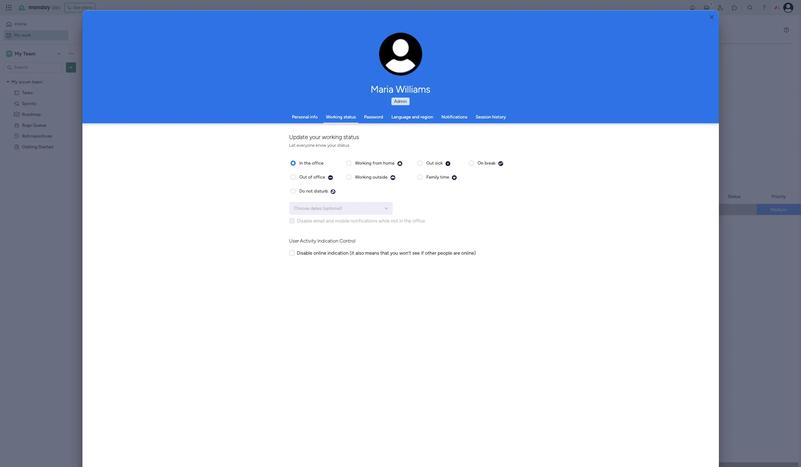Task type: vqa. For each thing, say whether or not it's contained in the screenshot.
the On
yes



Task type: describe. For each thing, give the bounding box(es) containing it.
password
[[364, 114, 383, 119]]

other
[[425, 250, 437, 256]]

list box containing my scrum team
[[0, 75, 81, 238]]

retrospectives
[[22, 133, 52, 139]]

scrum
[[19, 79, 31, 85]]

also
[[356, 250, 364, 256]]

let
[[289, 142, 296, 148]]

dev
[[51, 4, 61, 11]]

in the office
[[300, 160, 324, 166]]

family
[[427, 174, 439, 180]]

indication
[[318, 238, 339, 244]]

language
[[392, 114, 411, 119]]

personal info
[[292, 114, 318, 119]]

if
[[421, 250, 424, 256]]

my for my scrum team
[[11, 79, 18, 85]]

1 image
[[709, 0, 714, 7]]

status
[[728, 194, 741, 199]]

plans
[[82, 5, 92, 10]]

you
[[390, 250, 398, 256]]

office for in the office
[[312, 160, 324, 166]]

preview image
[[498, 161, 504, 166]]

Search in workspace field
[[13, 64, 53, 71]]

working status
[[326, 114, 356, 119]]

out sick
[[427, 160, 443, 166]]

update your working status let everyone know your status
[[289, 133, 359, 148]]

history
[[493, 114, 506, 119]]

preview image for family time
[[452, 175, 457, 180]]

0 vertical spatial the
[[304, 160, 311, 166]]

getting
[[22, 144, 37, 150]]

outside
[[373, 174, 388, 180]]

my work
[[14, 32, 31, 38]]

disable online indication (it also means that you won't see if other people are online)
[[297, 250, 476, 256]]

started
[[38, 144, 53, 150]]

williams
[[396, 83, 431, 95]]

on break
[[478, 160, 496, 166]]

2 vertical spatial office
[[413, 218, 425, 224]]

this week / 0 items
[[107, 125, 156, 133]]

(optional)
[[323, 206, 342, 211]]

control
[[340, 238, 356, 244]]

sick
[[435, 160, 443, 166]]

public board image for tasks
[[14, 90, 20, 96]]

team
[[23, 50, 36, 57]]

language and region link
[[392, 114, 433, 119]]

my work button
[[4, 30, 68, 40]]

working for working from home
[[355, 160, 372, 166]]

medium
[[771, 207, 787, 212]]

help image
[[762, 4, 768, 11]]

2 vertical spatial status
[[337, 142, 350, 148]]

public board image for getting started
[[14, 144, 20, 150]]

workspace selection element
[[6, 50, 36, 57]]

won't
[[400, 250, 411, 256]]

see plans
[[73, 5, 92, 10]]

queue
[[33, 122, 46, 128]]

my team
[[15, 50, 36, 57]]

disturb
[[314, 188, 328, 194]]

working for working status
[[326, 114, 343, 119]]

dates
[[311, 206, 322, 211]]

from
[[373, 160, 382, 166]]

office for out of office
[[314, 174, 325, 180]]

time
[[441, 174, 449, 180]]

week
[[120, 125, 135, 133]]

priority
[[772, 194, 786, 199]]

region
[[421, 114, 433, 119]]

change
[[387, 57, 402, 62]]

online
[[314, 250, 327, 256]]

search everything image
[[748, 4, 754, 11]]

sprints
[[22, 101, 36, 106]]

choose
[[294, 206, 310, 211]]

user
[[289, 238, 299, 244]]

mobile
[[335, 218, 350, 224]]

working outside
[[355, 174, 388, 180]]

monday dev
[[28, 4, 61, 11]]

update
[[289, 133, 308, 140]]

close image
[[710, 15, 714, 20]]

0 vertical spatial status
[[344, 114, 356, 119]]

indication
[[328, 250, 349, 256]]

home
[[384, 160, 395, 166]]

preview image for working from home
[[397, 161, 403, 166]]

do
[[300, 188, 305, 194]]

1 vertical spatial and
[[326, 218, 334, 224]]

session history
[[476, 114, 506, 119]]

preview image for out sick
[[446, 161, 451, 166]]

work
[[21, 32, 31, 38]]

picture
[[394, 63, 407, 68]]

do not disturb
[[300, 188, 328, 194]]

that
[[381, 250, 389, 256]]

/
[[137, 125, 140, 133]]

inbox image
[[704, 4, 710, 11]]

in
[[400, 218, 403, 224]]

0
[[141, 127, 144, 132]]



Task type: locate. For each thing, give the bounding box(es) containing it.
1 horizontal spatial out
[[427, 160, 434, 166]]

roadmap
[[22, 112, 41, 117]]

preview image right 'disturb'
[[331, 189, 336, 194]]

bugs queue
[[22, 122, 46, 128]]

personal info link
[[292, 114, 318, 119]]

select product image
[[6, 4, 12, 11]]

items
[[145, 127, 156, 132]]

office
[[312, 160, 324, 166], [314, 174, 325, 180], [413, 218, 425, 224]]

invite members image
[[718, 4, 724, 11]]

1 public board image from the top
[[14, 90, 20, 96]]

disable down 'activity'
[[297, 250, 313, 256]]

maria williams button
[[313, 83, 488, 95]]

in
[[300, 160, 303, 166]]

choose dates (optional)
[[294, 206, 342, 211]]

of
[[308, 174, 313, 180]]

personal
[[292, 114, 309, 119]]

out
[[427, 160, 434, 166], [300, 174, 307, 180]]

my for my work
[[14, 32, 20, 38]]

preview image for do not disturb
[[331, 189, 336, 194]]

1 horizontal spatial not
[[391, 218, 398, 224]]

1 vertical spatial office
[[314, 174, 325, 180]]

my right "caret down" image
[[11, 79, 18, 85]]

Filter dashboard by text search field
[[94, 51, 154, 61]]

my left work
[[14, 32, 20, 38]]

0 horizontal spatial and
[[326, 218, 334, 224]]

are
[[454, 250, 460, 256]]

user activity indication control
[[289, 238, 356, 244]]

0 vertical spatial public board image
[[14, 90, 20, 96]]

online)
[[462, 250, 476, 256]]

means
[[365, 250, 379, 256]]

people
[[438, 250, 453, 256]]

preview image for out of office
[[328, 175, 333, 180]]

1 vertical spatial your
[[328, 142, 336, 148]]

not right the do
[[306, 188, 313, 194]]

this
[[107, 125, 119, 133]]

1 vertical spatial working
[[355, 160, 372, 166]]

preview image right outside
[[390, 175, 396, 180]]

admin
[[394, 98, 407, 104]]

office up out of office
[[312, 160, 324, 166]]

2 disable from the top
[[297, 250, 313, 256]]

disable for disable online indication (it also means that you won't see if other people are online)
[[297, 250, 313, 256]]

m
[[7, 51, 11, 56]]

1 horizontal spatial your
[[328, 142, 336, 148]]

working for working outside
[[355, 174, 372, 180]]

the
[[304, 160, 311, 166], [404, 218, 412, 224]]

working left outside
[[355, 174, 372, 180]]

1 vertical spatial not
[[391, 218, 398, 224]]

1 horizontal spatial the
[[404, 218, 412, 224]]

0 horizontal spatial not
[[306, 188, 313, 194]]

public board image left tasks
[[14, 90, 20, 96]]

preview image right time
[[452, 175, 457, 180]]

0 vertical spatial working
[[326, 114, 343, 119]]

email
[[314, 218, 325, 224]]

my for my team
[[15, 50, 22, 57]]

0 vertical spatial my
[[14, 32, 20, 38]]

out left sick
[[427, 160, 434, 166]]

0 horizontal spatial the
[[304, 160, 311, 166]]

list box
[[0, 75, 81, 238]]

and
[[412, 114, 420, 119], [326, 218, 334, 224]]

see plans button
[[64, 3, 95, 12]]

working left from
[[355, 160, 372, 166]]

2 vertical spatial my
[[11, 79, 18, 85]]

0 horizontal spatial your
[[310, 133, 321, 140]]

preview image
[[397, 161, 403, 166], [446, 161, 451, 166], [328, 175, 333, 180], [390, 175, 396, 180], [452, 175, 457, 180], [331, 189, 336, 194]]

password link
[[364, 114, 383, 119]]

apps image
[[732, 4, 738, 11]]

know
[[316, 142, 327, 148]]

caret down image
[[7, 80, 9, 84]]

public board image left getting at the top left of the page
[[14, 144, 20, 150]]

disable down choose
[[297, 218, 313, 224]]

disable
[[297, 218, 313, 224], [297, 250, 313, 256]]

0 vertical spatial disable
[[297, 218, 313, 224]]

office right of
[[314, 174, 325, 180]]

1 vertical spatial out
[[300, 174, 307, 180]]

my inside list box
[[11, 79, 18, 85]]

out for out sick
[[427, 160, 434, 166]]

status left password on the left of page
[[344, 114, 356, 119]]

change profile picture button
[[379, 32, 423, 76]]

tasks
[[22, 90, 33, 95]]

your
[[310, 133, 321, 140], [328, 142, 336, 148]]

status down working
[[337, 142, 350, 148]]

out for out of office
[[300, 174, 307, 180]]

out of office
[[300, 174, 325, 180]]

notifications
[[442, 114, 468, 119]]

maria
[[371, 83, 394, 95]]

your down working
[[328, 142, 336, 148]]

family time
[[427, 174, 449, 180]]

my inside my work button
[[14, 32, 20, 38]]

0 vertical spatial out
[[427, 160, 434, 166]]

working up working
[[326, 114, 343, 119]]

language and region
[[392, 114, 433, 119]]

2 vertical spatial working
[[355, 174, 372, 180]]

on
[[478, 160, 484, 166]]

1 horizontal spatial and
[[412, 114, 420, 119]]

0 horizontal spatial out
[[300, 174, 307, 180]]

maria williams image
[[784, 3, 794, 13]]

disable email and mobile notifications while not in the office
[[297, 218, 425, 224]]

2 public board image from the top
[[14, 144, 20, 150]]

1 vertical spatial public board image
[[14, 144, 20, 150]]

home button
[[4, 19, 68, 29]]

not left in
[[391, 218, 398, 224]]

option
[[0, 76, 81, 77]]

session
[[476, 114, 491, 119]]

disable for disable email and mobile notifications while not in the office
[[297, 218, 313, 224]]

1 vertical spatial status
[[344, 133, 359, 140]]

preview image up 'disturb'
[[328, 175, 333, 180]]

bugs
[[22, 122, 32, 128]]

your up know
[[310, 133, 321, 140]]

status right working
[[344, 133, 359, 140]]

1 vertical spatial my
[[15, 50, 22, 57]]

1 disable from the top
[[297, 218, 313, 224]]

1 vertical spatial the
[[404, 218, 412, 224]]

office right in
[[413, 218, 425, 224]]

preview image for working outside
[[390, 175, 396, 180]]

everyone
[[297, 142, 315, 148]]

my scrum team
[[11, 79, 42, 85]]

working
[[326, 114, 343, 119], [355, 160, 372, 166], [355, 174, 372, 180]]

preview image right home
[[397, 161, 403, 166]]

notifications link
[[442, 114, 468, 119]]

0 vertical spatial office
[[312, 160, 324, 166]]

my
[[14, 32, 20, 38], [15, 50, 22, 57], [11, 79, 18, 85]]

see
[[413, 250, 420, 256]]

my right workspace image
[[15, 50, 22, 57]]

notifications image
[[690, 4, 696, 11]]

getting started
[[22, 144, 53, 150]]

0 vertical spatial and
[[412, 114, 420, 119]]

and right email in the left top of the page
[[326, 218, 334, 224]]

and left region
[[412, 114, 420, 119]]

my inside workspace selection "element"
[[15, 50, 22, 57]]

working from home
[[355, 160, 395, 166]]

monday
[[28, 4, 50, 11]]

public board image
[[14, 90, 20, 96], [14, 144, 20, 150]]

session history link
[[476, 114, 506, 119]]

1 vertical spatial disable
[[297, 250, 313, 256]]

0 vertical spatial not
[[306, 188, 313, 194]]

workspace image
[[6, 50, 12, 57]]

out left of
[[300, 174, 307, 180]]

status
[[344, 114, 356, 119], [344, 133, 359, 140], [337, 142, 350, 148]]

0 vertical spatial your
[[310, 133, 321, 140]]

change profile picture
[[387, 57, 414, 68]]

break
[[485, 160, 496, 166]]

home
[[15, 21, 27, 27]]

notifications
[[351, 218, 378, 224]]

profile
[[403, 57, 414, 62]]

preview image right sick
[[446, 161, 451, 166]]

activity
[[300, 238, 316, 244]]



